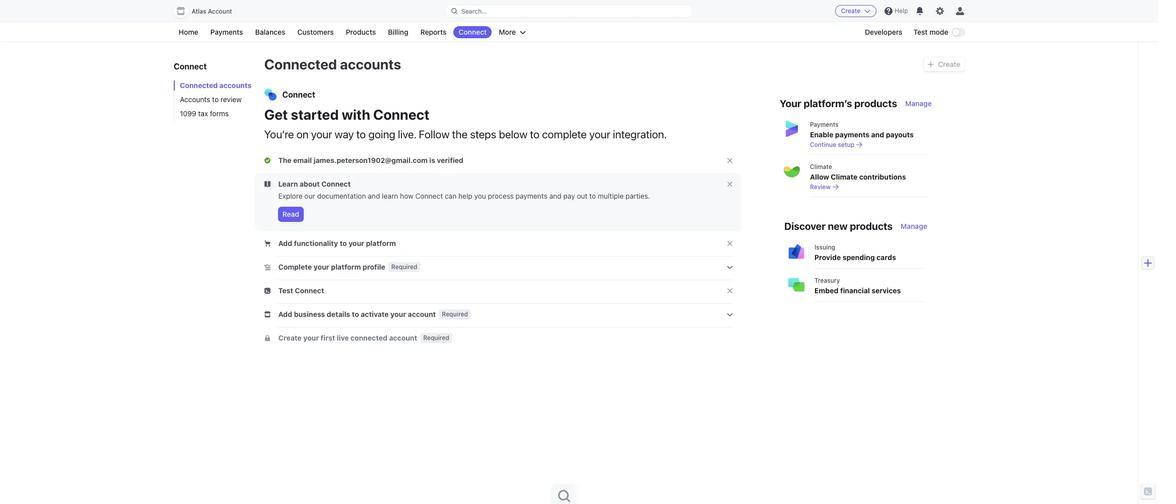Task type: locate. For each thing, give the bounding box(es) containing it.
svg image left the the on the left of page
[[264, 158, 270, 164]]

connect
[[459, 28, 487, 36], [174, 62, 206, 71], [282, 90, 315, 99], [373, 106, 430, 123], [321, 180, 351, 188], [415, 192, 443, 201], [295, 287, 324, 295]]

how
[[400, 192, 413, 201]]

1 vertical spatial connected
[[180, 81, 218, 90]]

1 vertical spatial platform
[[331, 263, 361, 272]]

your inside dropdown button
[[349, 239, 364, 248]]

process
[[488, 192, 514, 201]]

1 vertical spatial svg image
[[264, 288, 270, 294]]

connect link
[[454, 26, 492, 38]]

add for add business details to activate your account
[[278, 310, 292, 319]]

test inside dropdown button
[[278, 287, 293, 295]]

customers
[[297, 28, 334, 36]]

1 vertical spatial accounts
[[219, 81, 251, 90]]

new
[[828, 221, 848, 232]]

1 vertical spatial create
[[938, 60, 960, 69]]

allow
[[810, 173, 829, 181]]

required
[[391, 263, 417, 271], [442, 311, 468, 318], [423, 335, 449, 342]]

live
[[337, 334, 349, 343]]

add business details to activate your account
[[278, 310, 436, 319]]

reports link
[[415, 26, 452, 38]]

account right activate
[[408, 310, 436, 319]]

discover new products
[[784, 221, 893, 232]]

embed
[[815, 287, 839, 295]]

to right "way"
[[356, 128, 366, 141]]

enable
[[810, 130, 834, 139]]

1 horizontal spatial payments
[[835, 130, 870, 139]]

platform inside dropdown button
[[331, 263, 361, 272]]

and up continue setup link
[[871, 130, 884, 139]]

connected accounts
[[264, 56, 401, 73], [180, 81, 251, 90]]

1 vertical spatial payments
[[810, 121, 839, 128]]

products up the issuing provide spending cards at the right of page
[[850, 221, 893, 232]]

connected
[[351, 334, 387, 343]]

platform down add functionality to your platform
[[331, 263, 361, 272]]

activate
[[361, 310, 389, 319]]

connected accounts up "accounts to review" link
[[180, 81, 251, 90]]

0 vertical spatial create button
[[835, 5, 877, 17]]

Search… search field
[[445, 5, 693, 17]]

0 horizontal spatial accounts
[[219, 81, 251, 90]]

accounts up review
[[219, 81, 251, 90]]

and inside payments enable payments and payouts
[[871, 130, 884, 139]]

1 vertical spatial required
[[442, 311, 468, 318]]

0 vertical spatial accounts
[[340, 56, 401, 73]]

0 horizontal spatial platform
[[331, 263, 361, 272]]

to right details
[[352, 310, 359, 319]]

email
[[293, 156, 312, 165]]

create button up developers
[[835, 5, 877, 17]]

live.
[[398, 128, 416, 141]]

payments
[[835, 130, 870, 139], [516, 192, 547, 201]]

payments link
[[205, 26, 248, 38]]

connected accounts down customers link
[[264, 56, 401, 73]]

1 vertical spatial test
[[278, 287, 293, 295]]

to right the 'out'
[[589, 192, 596, 201]]

1099
[[180, 109, 196, 118]]

platform's
[[804, 98, 852, 109]]

add left business
[[278, 310, 292, 319]]

1 horizontal spatial payments
[[810, 121, 839, 128]]

help button
[[881, 3, 912, 19]]

atlas account button
[[174, 4, 242, 18]]

climate up allow
[[810, 163, 832, 171]]

create down mode
[[938, 60, 960, 69]]

1 vertical spatial payments
[[516, 192, 547, 201]]

on
[[297, 128, 309, 141]]

add for add functionality to your platform
[[278, 239, 292, 248]]

to right below
[[530, 128, 540, 141]]

svg image left learn
[[264, 181, 270, 187]]

to down connected accounts link
[[212, 95, 218, 104]]

pay
[[563, 192, 575, 201]]

0 vertical spatial manage
[[905, 99, 932, 108]]

reports
[[420, 28, 447, 36]]

add
[[278, 239, 292, 248], [278, 310, 292, 319]]

1 vertical spatial climate
[[831, 173, 858, 181]]

payments inside payments enable payments and payouts
[[835, 130, 870, 139]]

0 vertical spatial payments
[[835, 130, 870, 139]]

payments right process
[[516, 192, 547, 201]]

connect inside dropdown button
[[321, 180, 351, 188]]

balances
[[255, 28, 285, 36]]

manage link
[[905, 99, 932, 109], [901, 222, 927, 232]]

and left learn
[[368, 192, 380, 201]]

manage link for discover new products
[[901, 222, 927, 232]]

1 horizontal spatial and
[[549, 192, 561, 201]]

0 vertical spatial add
[[278, 239, 292, 248]]

0 horizontal spatial test
[[278, 287, 293, 295]]

payments inside payments enable payments and payouts
[[810, 121, 839, 128]]

0 horizontal spatial payments
[[210, 28, 243, 36]]

going
[[368, 128, 395, 141]]

connected inside connected accounts link
[[180, 81, 218, 90]]

to up complete your platform profile
[[340, 239, 347, 248]]

manage link for your platform's products
[[905, 99, 932, 109]]

started
[[291, 106, 339, 123]]

connect up documentation
[[321, 180, 351, 188]]

svg image
[[928, 61, 934, 68], [264, 158, 270, 164], [264, 181, 270, 187], [264, 265, 270, 271], [264, 312, 270, 318]]

1 add from the top
[[278, 239, 292, 248]]

3 svg image from the top
[[264, 336, 270, 342]]

learn
[[278, 180, 298, 188]]

2 vertical spatial required
[[423, 335, 449, 342]]

test for test mode
[[914, 28, 928, 36]]

payments up setup
[[835, 130, 870, 139]]

connected up accounts at the top left of the page
[[180, 81, 218, 90]]

2 horizontal spatial and
[[871, 130, 884, 139]]

platform up the profile
[[366, 239, 396, 248]]

connected down customers link
[[264, 56, 337, 73]]

review link
[[810, 183, 930, 191]]

create down business
[[278, 334, 302, 343]]

0 horizontal spatial and
[[368, 192, 380, 201]]

svg image down test mode
[[928, 61, 934, 68]]

payments up enable
[[810, 121, 839, 128]]

continue setup
[[810, 141, 855, 149]]

steps
[[470, 128, 496, 141]]

connected
[[264, 56, 337, 73], [180, 81, 218, 90]]

your right on
[[311, 128, 332, 141]]

svg image inside create button
[[928, 61, 934, 68]]

test mode
[[914, 28, 948, 36]]

1 horizontal spatial platform
[[366, 239, 396, 248]]

0 vertical spatial create
[[841, 7, 861, 15]]

1 horizontal spatial connected
[[264, 56, 337, 73]]

0 vertical spatial platform
[[366, 239, 396, 248]]

connect up started
[[282, 90, 315, 99]]

1 horizontal spatial connected accounts
[[264, 56, 401, 73]]

products up payments enable payments and payouts
[[854, 98, 897, 109]]

0 vertical spatial products
[[854, 98, 897, 109]]

climate
[[810, 163, 832, 171], [831, 173, 858, 181]]

1 vertical spatial manage
[[901, 222, 927, 231]]

is
[[429, 156, 435, 165]]

0 vertical spatial payments
[[210, 28, 243, 36]]

1099 tax forms
[[180, 109, 229, 118]]

2 vertical spatial svg image
[[264, 336, 270, 342]]

test left mode
[[914, 28, 928, 36]]

payments
[[210, 28, 243, 36], [810, 121, 839, 128]]

add inside dropdown button
[[278, 310, 292, 319]]

svg image inside add business details to activate your account dropdown button
[[264, 312, 270, 318]]

0 vertical spatial required
[[391, 263, 417, 271]]

1 vertical spatial add
[[278, 310, 292, 319]]

svg image left complete
[[264, 265, 270, 271]]

test down complete
[[278, 287, 293, 295]]

payments down account
[[210, 28, 243, 36]]

accounts down products 'link'
[[340, 56, 401, 73]]

0 vertical spatial manage link
[[905, 99, 932, 109]]

0 horizontal spatial create button
[[835, 5, 877, 17]]

1 vertical spatial products
[[850, 221, 893, 232]]

and left pay
[[549, 192, 561, 201]]

parties.
[[626, 192, 650, 201]]

connect up business
[[295, 287, 324, 295]]

svg image for create
[[928, 61, 934, 68]]

climate right allow
[[831, 173, 858, 181]]

2 svg image from the top
[[264, 288, 270, 294]]

manage for your platform's products
[[905, 99, 932, 108]]

to
[[212, 95, 218, 104], [356, 128, 366, 141], [530, 128, 540, 141], [589, 192, 596, 201], [340, 239, 347, 248], [352, 310, 359, 319]]

products
[[854, 98, 897, 109], [850, 221, 893, 232]]

0 vertical spatial connected
[[264, 56, 337, 73]]

connect up "live."
[[373, 106, 430, 123]]

below
[[499, 128, 528, 141]]

create up developers link
[[841, 7, 861, 15]]

functionality
[[294, 239, 338, 248]]

accounts to review
[[180, 95, 242, 104]]

svg image for complete your platform profile
[[264, 265, 270, 271]]

to inside dropdown button
[[352, 310, 359, 319]]

forms
[[210, 109, 229, 118]]

0 vertical spatial svg image
[[264, 241, 270, 247]]

0 horizontal spatial connected accounts
[[180, 81, 251, 90]]

0 vertical spatial connected accounts
[[264, 56, 401, 73]]

platform
[[366, 239, 396, 248], [331, 263, 361, 272]]

svg image inside the learn about connect dropdown button
[[264, 181, 270, 187]]

svg image
[[264, 241, 270, 247], [264, 288, 270, 294], [264, 336, 270, 342]]

and
[[871, 130, 884, 139], [368, 192, 380, 201], [549, 192, 561, 201]]

svg image for the email james.peterson1902@gmail.com is verified
[[264, 158, 270, 164]]

svg image inside test connect dropdown button
[[264, 288, 270, 294]]

treasury embed financial services
[[815, 277, 901, 295]]

0 vertical spatial account
[[408, 310, 436, 319]]

your
[[311, 128, 332, 141], [589, 128, 610, 141], [349, 239, 364, 248], [314, 263, 329, 272], [391, 310, 406, 319], [303, 334, 319, 343]]

account
[[208, 8, 232, 15]]

1 vertical spatial connected accounts
[[180, 81, 251, 90]]

your up the profile
[[349, 239, 364, 248]]

svg image down test connect dropdown button at the bottom of the page
[[264, 312, 270, 318]]

0 vertical spatial test
[[914, 28, 928, 36]]

1 horizontal spatial create button
[[924, 57, 965, 72]]

customers link
[[292, 26, 339, 38]]

the email james.peterson1902@gmail.com is verified
[[278, 156, 463, 165]]

account right connected
[[389, 334, 417, 343]]

account
[[408, 310, 436, 319], [389, 334, 417, 343]]

billing link
[[383, 26, 413, 38]]

add business details to activate your account button
[[264, 310, 438, 320]]

1 horizontal spatial create
[[841, 7, 861, 15]]

2 add from the top
[[278, 310, 292, 319]]

add inside dropdown button
[[278, 239, 292, 248]]

0 horizontal spatial connected
[[180, 81, 218, 90]]

add up complete
[[278, 239, 292, 248]]

1 horizontal spatial test
[[914, 28, 928, 36]]

test
[[914, 28, 928, 36], [278, 287, 293, 295]]

svg image inside add functionality to your platform dropdown button
[[264, 241, 270, 247]]

cards
[[877, 253, 896, 262]]

1 vertical spatial manage link
[[901, 222, 927, 232]]

out
[[577, 192, 588, 201]]

create button down mode
[[924, 57, 965, 72]]

james.peterson1902@gmail.com
[[314, 156, 428, 165]]

1 svg image from the top
[[264, 241, 270, 247]]

2 horizontal spatial create
[[938, 60, 960, 69]]

2 vertical spatial create
[[278, 334, 302, 343]]

svg image inside complete your platform profile dropdown button
[[264, 265, 270, 271]]



Task type: vqa. For each thing, say whether or not it's contained in the screenshot.
accrual
no



Task type: describe. For each thing, give the bounding box(es) containing it.
first
[[321, 334, 335, 343]]

connect down search…
[[459, 28, 487, 36]]

required for add business details to activate your account
[[442, 311, 468, 318]]

accounts to review link
[[174, 95, 254, 105]]

help
[[895, 7, 908, 15]]

complete
[[278, 263, 312, 272]]

review
[[220, 95, 242, 104]]

billing
[[388, 28, 408, 36]]

and for payouts
[[871, 130, 884, 139]]

explore our documentation and learn how connect can help you process payments and pay out to multiple parties.
[[278, 192, 650, 201]]

to inside dropdown button
[[340, 239, 347, 248]]

issuing
[[815, 244, 835, 251]]

discover
[[784, 221, 826, 232]]

your right 'complete'
[[589, 128, 610, 141]]

search…
[[461, 7, 487, 15]]

required for complete your platform profile
[[391, 263, 417, 271]]

test connect button
[[264, 286, 326, 296]]

your
[[780, 98, 802, 109]]

products for your platform's products
[[854, 98, 897, 109]]

tax
[[198, 109, 208, 118]]

with
[[342, 106, 370, 123]]

complete
[[542, 128, 587, 141]]

connect inside the get started with connect you're on your way to going live. follow the steps below to complete your integration.
[[373, 106, 430, 123]]

home link
[[174, 26, 203, 38]]

connect left can
[[415, 192, 443, 201]]

follow
[[419, 128, 450, 141]]

products
[[346, 28, 376, 36]]

treasury
[[815, 277, 840, 285]]

our
[[304, 192, 315, 201]]

products for discover new products
[[850, 221, 893, 232]]

details
[[327, 310, 350, 319]]

learn about connect button
[[264, 179, 353, 189]]

connect inside dropdown button
[[295, 287, 324, 295]]

get
[[264, 106, 288, 123]]

0 horizontal spatial payments
[[516, 192, 547, 201]]

svg image for create your first live connected account
[[264, 336, 270, 342]]

balances link
[[250, 26, 290, 38]]

1099 tax forms link
[[174, 109, 254, 119]]

read link
[[278, 208, 303, 222]]

Search… text field
[[445, 5, 693, 17]]

test for test connect
[[278, 287, 293, 295]]

svg image for test connect
[[264, 288, 270, 294]]

add functionality to your platform button
[[264, 239, 398, 249]]

and for learn
[[368, 192, 380, 201]]

developers link
[[860, 26, 908, 38]]

verified
[[437, 156, 463, 165]]

continue
[[810, 141, 836, 149]]

payments for payments enable payments and payouts
[[810, 121, 839, 128]]

add functionality to your platform
[[278, 239, 396, 248]]

spending
[[843, 253, 875, 262]]

review
[[810, 183, 831, 191]]

0 horizontal spatial create
[[278, 334, 302, 343]]

atlas account
[[192, 8, 232, 15]]

products link
[[341, 26, 381, 38]]

account inside dropdown button
[[408, 310, 436, 319]]

contributions
[[859, 173, 906, 181]]

learn
[[382, 192, 398, 201]]

manage for discover new products
[[901, 222, 927, 231]]

more button
[[494, 26, 531, 38]]

documentation
[[317, 192, 366, 201]]

0 vertical spatial climate
[[810, 163, 832, 171]]

mode
[[930, 28, 948, 36]]

learn about connect
[[278, 180, 351, 188]]

help
[[458, 192, 472, 201]]

svg image for add business details to activate your account
[[264, 312, 270, 318]]

you're
[[264, 128, 294, 141]]

platform inside dropdown button
[[366, 239, 396, 248]]

1 vertical spatial account
[[389, 334, 417, 343]]

way
[[335, 128, 354, 141]]

your down functionality
[[314, 263, 329, 272]]

create your first live connected account
[[278, 334, 417, 343]]

services
[[872, 287, 901, 295]]

business
[[294, 310, 325, 319]]

your right activate
[[391, 310, 406, 319]]

you
[[474, 192, 486, 201]]

payouts
[[886, 130, 914, 139]]

explore
[[278, 192, 303, 201]]

get started with connect you're on your way to going live. follow the steps below to complete your integration.
[[264, 106, 667, 141]]

your platform's products
[[780, 98, 897, 109]]

notifications image
[[916, 7, 924, 15]]

atlas
[[192, 8, 206, 15]]

profile
[[363, 263, 385, 272]]

complete your platform profile button
[[264, 262, 387, 273]]

can
[[445, 192, 457, 201]]

1 vertical spatial create button
[[924, 57, 965, 72]]

provide
[[815, 253, 841, 262]]

connected accounts inside connected accounts link
[[180, 81, 251, 90]]

accounts
[[180, 95, 210, 104]]

test connect
[[278, 287, 324, 295]]

home
[[179, 28, 198, 36]]

payments for payments
[[210, 28, 243, 36]]

1 horizontal spatial accounts
[[340, 56, 401, 73]]

svg image for learn about connect
[[264, 181, 270, 187]]

connect up connected accounts link
[[174, 62, 206, 71]]

setup
[[838, 141, 855, 149]]

climate allow climate contributions
[[810, 163, 906, 181]]

the
[[452, 128, 468, 141]]

the
[[278, 156, 291, 165]]

financial
[[840, 287, 870, 295]]

read
[[282, 210, 299, 219]]

your left first
[[303, 334, 319, 343]]

continue setup link
[[810, 141, 930, 149]]

svg image for add functionality to your platform
[[264, 241, 270, 247]]

complete your platform profile
[[278, 263, 385, 272]]

payments enable payments and payouts
[[810, 121, 914, 139]]



